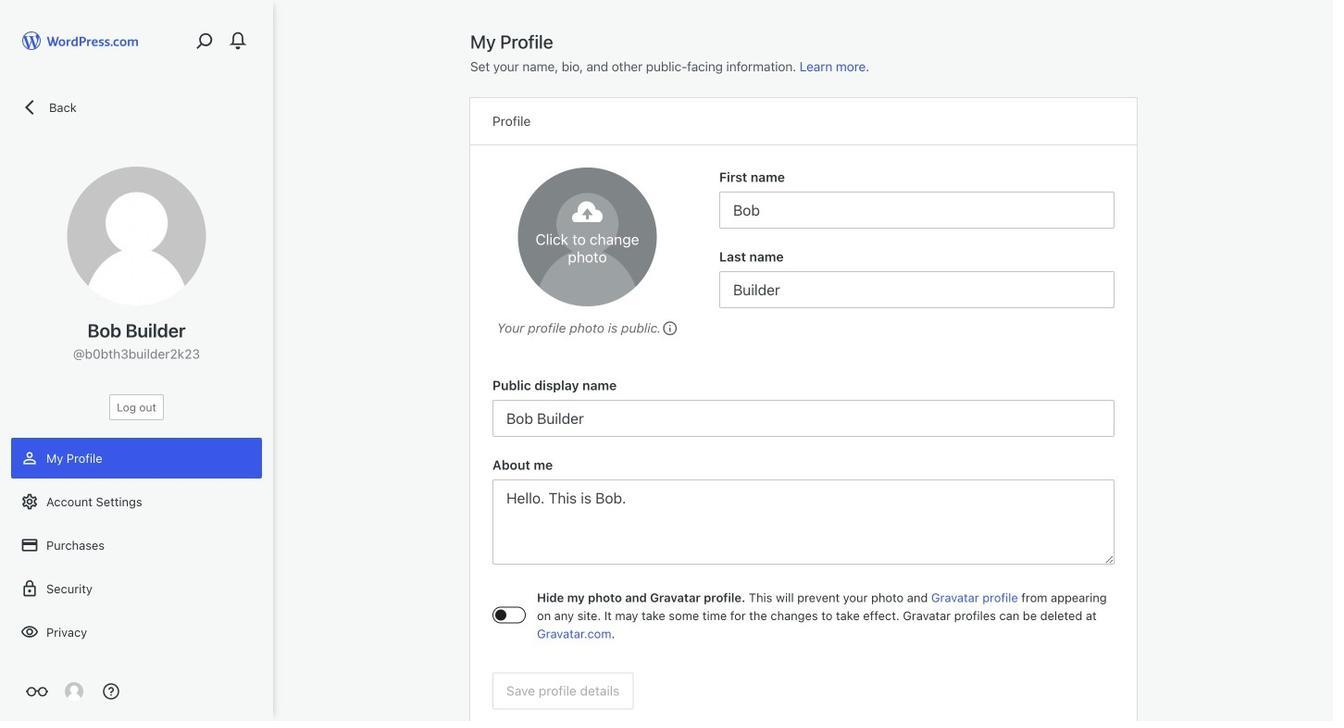 Task type: vqa. For each thing, say whether or not it's contained in the screenshot.
list item
no



Task type: locate. For each thing, give the bounding box(es) containing it.
group
[[720, 168, 1115, 229], [720, 247, 1115, 308], [493, 376, 1115, 437], [493, 456, 1115, 571]]

person image
[[20, 449, 39, 468]]

bob builder image
[[67, 167, 206, 306], [518, 168, 657, 307]]

main content
[[470, 30, 1137, 721]]

visibility image
[[20, 623, 39, 642]]

settings image
[[20, 493, 39, 511]]

credit_card image
[[20, 536, 39, 555]]

None text field
[[720, 192, 1115, 229], [720, 271, 1115, 308], [493, 400, 1115, 437], [720, 192, 1115, 229], [720, 271, 1115, 308], [493, 400, 1115, 437]]

None text field
[[493, 480, 1115, 565]]

reader image
[[26, 681, 48, 703]]



Task type: describe. For each thing, give the bounding box(es) containing it.
0 horizontal spatial bob builder image
[[67, 167, 206, 306]]

1 horizontal spatial bob builder image
[[518, 168, 657, 307]]

bob builder image
[[65, 683, 83, 701]]

more information image
[[662, 319, 678, 336]]

lock image
[[20, 580, 39, 598]]



